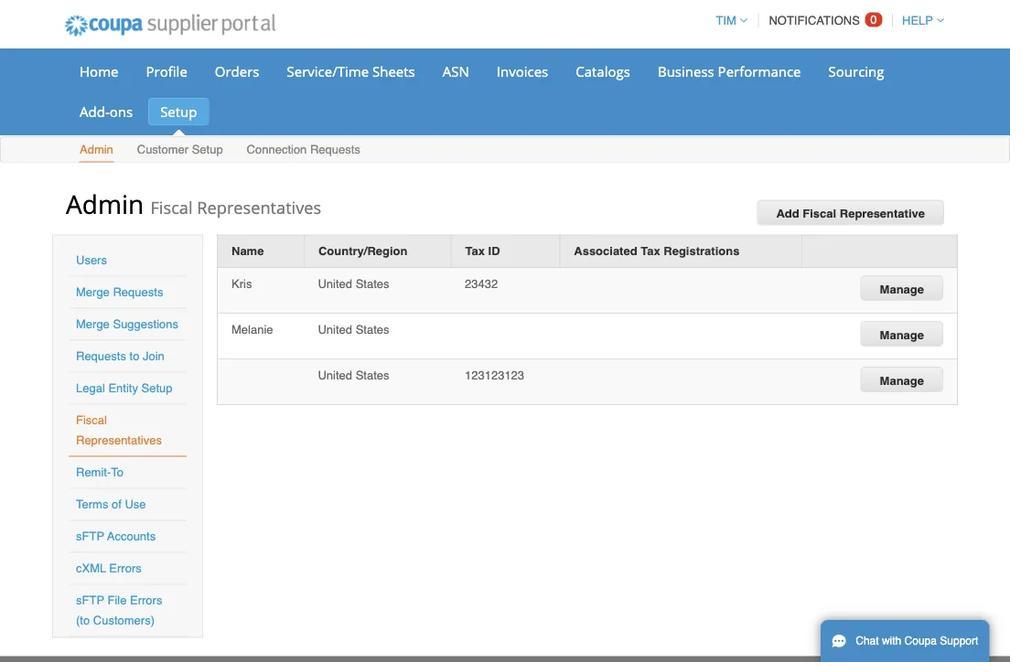 Task type: vqa. For each thing, say whether or not it's contained in the screenshot.
Cash
no



Task type: locate. For each thing, give the bounding box(es) containing it.
remit-to link
[[76, 466, 124, 480]]

0 vertical spatial manage link
[[861, 276, 944, 301]]

1 vertical spatial manage link
[[861, 321, 944, 347]]

1 merge from the top
[[76, 286, 110, 299]]

united states
[[318, 277, 389, 291], [318, 323, 389, 336], [318, 368, 389, 382]]

merge suggestions link
[[76, 318, 178, 331]]

remit-
[[76, 466, 111, 480]]

associated tax registrations
[[574, 244, 740, 258]]

0 vertical spatial merge
[[76, 286, 110, 299]]

customer
[[137, 143, 189, 157]]

1 vertical spatial manage
[[880, 328, 924, 342]]

2 vertical spatial manage link
[[861, 367, 944, 393]]

1 united from the top
[[318, 277, 352, 291]]

1 horizontal spatial representatives
[[197, 196, 321, 219]]

merge down merge requests
[[76, 318, 110, 331]]

requests right connection
[[310, 143, 360, 157]]

2 united states from the top
[[318, 323, 389, 336]]

manage link
[[861, 276, 944, 301], [861, 321, 944, 347], [861, 367, 944, 393]]

merge down users
[[76, 286, 110, 299]]

business performance
[[658, 62, 801, 81]]

admin down admin link
[[66, 186, 144, 221]]

1 united states from the top
[[318, 277, 389, 291]]

tax right associated
[[641, 244, 660, 258]]

add-
[[80, 102, 110, 121]]

service/time sheets
[[287, 62, 415, 81]]

2 united from the top
[[318, 323, 352, 336]]

fiscal down customer setup link
[[151, 196, 193, 219]]

2 sftp from the top
[[76, 594, 104, 608]]

fiscal down legal
[[76, 414, 107, 427]]

setup up customer setup
[[160, 102, 197, 121]]

0 horizontal spatial representatives
[[76, 434, 162, 448]]

1 vertical spatial united
[[318, 323, 352, 336]]

0 vertical spatial sftp
[[76, 530, 104, 544]]

catalogs
[[576, 62, 631, 81]]

terms of use
[[76, 498, 146, 512]]

connection requests
[[247, 143, 360, 157]]

accounts
[[107, 530, 156, 544]]

tax
[[465, 244, 485, 258], [641, 244, 660, 258]]

representatives up to
[[76, 434, 162, 448]]

add
[[777, 207, 800, 221]]

sftp up the (to
[[76, 594, 104, 608]]

3 manage from the top
[[880, 374, 924, 388]]

3 states from the top
[[356, 368, 389, 382]]

manage for 23432
[[880, 282, 924, 296]]

representatives up name
[[197, 196, 321, 219]]

sftp
[[76, 530, 104, 544], [76, 594, 104, 608]]

tax left id
[[465, 244, 485, 258]]

1 horizontal spatial fiscal
[[151, 196, 193, 219]]

2 vertical spatial united
[[318, 368, 352, 382]]

setup down "join"
[[141, 382, 173, 395]]

1 vertical spatial admin
[[66, 186, 144, 221]]

admin link
[[79, 139, 114, 162]]

fiscal
[[151, 196, 193, 219], [803, 207, 837, 221], [76, 414, 107, 427]]

1 tax from the left
[[465, 244, 485, 258]]

2 vertical spatial manage
[[880, 374, 924, 388]]

1 states from the top
[[356, 277, 389, 291]]

sftp accounts link
[[76, 530, 156, 544]]

representatives inside the admin fiscal representatives
[[197, 196, 321, 219]]

1 vertical spatial sftp
[[76, 594, 104, 608]]

1 vertical spatial errors
[[130, 594, 162, 608]]

2 vertical spatial states
[[356, 368, 389, 382]]

ons
[[110, 102, 133, 121]]

add-ons link
[[68, 98, 145, 125]]

requests to join
[[76, 350, 165, 363]]

performance
[[718, 62, 801, 81]]

0 vertical spatial requests
[[310, 143, 360, 157]]

sftp file errors (to customers) link
[[76, 594, 162, 628]]

sourcing
[[829, 62, 885, 81]]

cxml
[[76, 562, 106, 576]]

errors
[[109, 562, 142, 576], [130, 594, 162, 608]]

merge requests link
[[76, 286, 163, 299]]

fiscal inside the admin fiscal representatives
[[151, 196, 193, 219]]

manage
[[880, 282, 924, 296], [880, 328, 924, 342], [880, 374, 924, 388]]

1 vertical spatial merge
[[76, 318, 110, 331]]

associated
[[574, 244, 638, 258]]

notifications 0
[[769, 13, 877, 27]]

0 horizontal spatial tax
[[465, 244, 485, 258]]

1 horizontal spatial tax
[[641, 244, 660, 258]]

admin down add-
[[80, 143, 113, 157]]

0 vertical spatial errors
[[109, 562, 142, 576]]

terms
[[76, 498, 108, 512]]

1 manage from the top
[[880, 282, 924, 296]]

1 vertical spatial requests
[[113, 286, 163, 299]]

suggestions
[[113, 318, 178, 331]]

navigation
[[708, 3, 945, 38]]

orders
[[215, 62, 259, 81]]

23432
[[465, 277, 498, 291]]

3 manage link from the top
[[861, 367, 944, 393]]

1 manage link from the top
[[861, 276, 944, 301]]

3 united from the top
[[318, 368, 352, 382]]

0 vertical spatial united states
[[318, 277, 389, 291]]

2 vertical spatial requests
[[76, 350, 126, 363]]

sftp accounts
[[76, 530, 156, 544]]

states
[[356, 277, 389, 291], [356, 323, 389, 336], [356, 368, 389, 382]]

sftp up cxml
[[76, 530, 104, 544]]

melanie
[[232, 323, 273, 336]]

requests for merge requests
[[113, 286, 163, 299]]

united states for melanie
[[318, 323, 389, 336]]

2 vertical spatial united states
[[318, 368, 389, 382]]

sftp for sftp file errors (to customers)
[[76, 594, 104, 608]]

connection
[[247, 143, 307, 157]]

fiscal right add
[[803, 207, 837, 221]]

kris
[[232, 277, 252, 291]]

requests up suggestions
[[113, 286, 163, 299]]

united
[[318, 277, 352, 291], [318, 323, 352, 336], [318, 368, 352, 382]]

2 tax from the left
[[641, 244, 660, 258]]

1 vertical spatial united states
[[318, 323, 389, 336]]

fiscal inside fiscal representatives
[[76, 414, 107, 427]]

1 vertical spatial representatives
[[76, 434, 162, 448]]

0 horizontal spatial fiscal
[[76, 414, 107, 427]]

123123123
[[465, 368, 524, 382]]

0 vertical spatial representatives
[[197, 196, 321, 219]]

0 vertical spatial admin
[[80, 143, 113, 157]]

id
[[488, 244, 500, 258]]

join
[[143, 350, 165, 363]]

help
[[902, 14, 934, 27]]

file
[[107, 594, 127, 608]]

1 sftp from the top
[[76, 530, 104, 544]]

remit-to
[[76, 466, 124, 480]]

sftp file errors (to customers)
[[76, 594, 162, 628]]

setup right customer
[[192, 143, 223, 157]]

0 vertical spatial united
[[318, 277, 352, 291]]

0 vertical spatial manage
[[880, 282, 924, 296]]

setup
[[160, 102, 197, 121], [192, 143, 223, 157], [141, 382, 173, 395]]

chat with coupa support button
[[821, 621, 990, 663]]

2 merge from the top
[[76, 318, 110, 331]]

errors right the "file"
[[130, 594, 162, 608]]

sftp for sftp accounts
[[76, 530, 104, 544]]

errors down accounts
[[109, 562, 142, 576]]

representative
[[840, 207, 925, 221]]

merge
[[76, 286, 110, 299], [76, 318, 110, 331]]

admin for admin
[[80, 143, 113, 157]]

sftp inside the sftp file errors (to customers)
[[76, 594, 104, 608]]

manage for 123123123
[[880, 374, 924, 388]]

requests left to
[[76, 350, 126, 363]]

1 vertical spatial states
[[356, 323, 389, 336]]

2 horizontal spatial fiscal
[[803, 207, 837, 221]]

profile
[[146, 62, 187, 81]]

terms of use link
[[76, 498, 146, 512]]

0 vertical spatial states
[[356, 277, 389, 291]]



Task type: describe. For each thing, give the bounding box(es) containing it.
support
[[940, 635, 979, 648]]

help link
[[894, 14, 945, 27]]

customer setup link
[[136, 139, 224, 162]]

asn
[[443, 62, 469, 81]]

of
[[112, 498, 122, 512]]

orders link
[[203, 58, 271, 85]]

users
[[76, 254, 107, 267]]

asn link
[[431, 58, 481, 85]]

legal
[[76, 382, 105, 395]]

states for 123123123
[[356, 368, 389, 382]]

entity
[[108, 382, 138, 395]]

to
[[111, 466, 124, 480]]

to
[[130, 350, 139, 363]]

fiscal for admin
[[151, 196, 193, 219]]

invoices
[[497, 62, 548, 81]]

invoices link
[[485, 58, 560, 85]]

business
[[658, 62, 715, 81]]

merge requests
[[76, 286, 163, 299]]

states for 23432
[[356, 277, 389, 291]]

registrations
[[664, 244, 740, 258]]

connection requests link
[[246, 139, 361, 162]]

home
[[80, 62, 119, 81]]

merge suggestions
[[76, 318, 178, 331]]

fiscal representatives
[[76, 414, 162, 448]]

manage link for 123123123
[[861, 367, 944, 393]]

fiscal for add
[[803, 207, 837, 221]]

manage link for 23432
[[861, 276, 944, 301]]

tax id
[[465, 244, 500, 258]]

united for kris
[[318, 277, 352, 291]]

service/time sheets link
[[275, 58, 427, 85]]

name
[[232, 244, 264, 258]]

notifications
[[769, 14, 860, 27]]

merge for merge suggestions
[[76, 318, 110, 331]]

navigation containing notifications 0
[[708, 3, 945, 38]]

0 vertical spatial setup
[[160, 102, 197, 121]]

customer setup
[[137, 143, 223, 157]]

2 manage link from the top
[[861, 321, 944, 347]]

business performance link
[[646, 58, 813, 85]]

chat
[[856, 635, 879, 648]]

users link
[[76, 254, 107, 267]]

tim link
[[708, 14, 748, 27]]

service/time
[[287, 62, 369, 81]]

united states for kris
[[318, 277, 389, 291]]

admin fiscal representatives
[[66, 186, 321, 221]]

coupa supplier portal image
[[52, 3, 288, 49]]

setup link
[[148, 98, 209, 125]]

(to
[[76, 614, 90, 628]]

requests for connection requests
[[310, 143, 360, 157]]

legal entity setup
[[76, 382, 173, 395]]

tim
[[716, 14, 737, 27]]

2 states from the top
[[356, 323, 389, 336]]

sheets
[[372, 62, 415, 81]]

legal entity setup link
[[76, 382, 173, 395]]

fiscal representatives link
[[76, 414, 162, 448]]

sourcing link
[[817, 58, 896, 85]]

use
[[125, 498, 146, 512]]

home link
[[68, 58, 130, 85]]

errors inside the sftp file errors (to customers)
[[130, 594, 162, 608]]

coupa
[[905, 635, 937, 648]]

chat with coupa support
[[856, 635, 979, 648]]

2 manage from the top
[[880, 328, 924, 342]]

cxml errors
[[76, 562, 142, 576]]

2 vertical spatial setup
[[141, 382, 173, 395]]

customers)
[[93, 614, 155, 628]]

requests to join link
[[76, 350, 165, 363]]

admin for admin fiscal representatives
[[66, 186, 144, 221]]

add fiscal representative link
[[757, 200, 945, 226]]

cxml errors link
[[76, 562, 142, 576]]

add fiscal representative
[[777, 207, 925, 221]]

with
[[882, 635, 902, 648]]

add-ons
[[80, 102, 133, 121]]

profile link
[[134, 58, 199, 85]]

country/region
[[318, 244, 408, 258]]

catalogs link
[[564, 58, 642, 85]]

3 united states from the top
[[318, 368, 389, 382]]

united for melanie
[[318, 323, 352, 336]]

0
[[871, 13, 877, 27]]

merge for merge requests
[[76, 286, 110, 299]]

1 vertical spatial setup
[[192, 143, 223, 157]]



